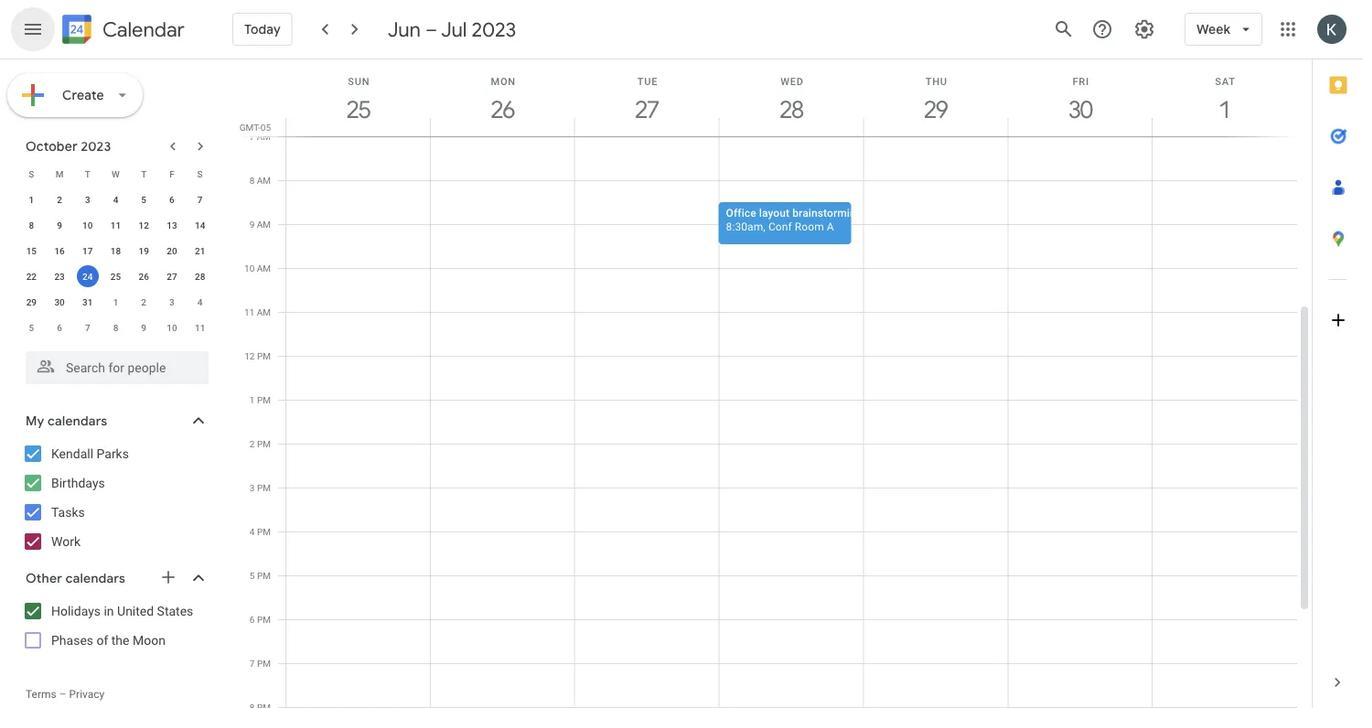 Task type: locate. For each thing, give the bounding box(es) containing it.
1 pm from the top
[[257, 351, 271, 362]]

the
[[111, 633, 130, 648]]

5 down 29 element
[[29, 322, 34, 333]]

0 horizontal spatial 25
[[111, 271, 121, 282]]

1 horizontal spatial 26
[[490, 95, 514, 124]]

row containing 8
[[17, 212, 214, 238]]

row up november 8 element
[[17, 289, 214, 315]]

1 horizontal spatial 2
[[141, 297, 147, 308]]

1 horizontal spatial 12
[[245, 351, 255, 362]]

24
[[82, 271, 93, 282]]

– for privacy
[[59, 688, 66, 701]]

9 down november 2 element
[[141, 322, 147, 333]]

2 am from the top
[[257, 175, 271, 186]]

0 horizontal spatial 11
[[111, 220, 121, 231]]

pm down 4 pm
[[257, 570, 271, 581]]

25 link
[[338, 89, 380, 131]]

19 element
[[133, 240, 155, 262]]

10 am
[[244, 263, 271, 274]]

5 down 4 pm
[[250, 570, 255, 581]]

3 down 27 element
[[169, 297, 175, 308]]

3 row from the top
[[17, 212, 214, 238]]

november 7 element
[[77, 317, 99, 339]]

2 pm from the top
[[257, 395, 271, 406]]

2 s from the left
[[197, 168, 203, 179]]

13 element
[[161, 214, 183, 236]]

4
[[113, 194, 118, 205], [198, 297, 203, 308], [250, 526, 255, 537]]

1 horizontal spatial –
[[426, 16, 438, 42]]

0 horizontal spatial 29
[[26, 297, 37, 308]]

26 down 19
[[139, 271, 149, 282]]

row containing 1
[[17, 187, 214, 212]]

0 horizontal spatial 27
[[167, 271, 177, 282]]

phases
[[51, 633, 93, 648]]

2 horizontal spatial 3
[[250, 482, 255, 493]]

10 element
[[77, 214, 99, 236]]

tue 27
[[635, 76, 659, 124]]

pm down 1 pm
[[257, 438, 271, 449]]

5 for 5 pm
[[250, 570, 255, 581]]

2 inside grid
[[250, 438, 255, 449]]

29 down the 22
[[26, 297, 37, 308]]

23 element
[[49, 265, 71, 287]]

1 vertical spatial 27
[[167, 271, 177, 282]]

1 down the sat
[[1219, 95, 1231, 124]]

pm down 6 pm
[[257, 658, 271, 669]]

30 down fri at the top of the page
[[1068, 95, 1092, 124]]

other calendars list
[[4, 597, 227, 655]]

2 vertical spatial 4
[[250, 526, 255, 537]]

29 column header
[[864, 60, 1009, 136]]

my calendars list
[[4, 439, 227, 557]]

0 horizontal spatial 2023
[[81, 138, 111, 154]]

31 element
[[77, 291, 99, 313]]

3 am from the top
[[257, 219, 271, 230]]

None search field
[[0, 344, 227, 384]]

1 horizontal spatial 3
[[169, 297, 175, 308]]

27 inside column header
[[635, 95, 659, 124]]

0 vertical spatial calendars
[[48, 413, 107, 429]]

6 row from the top
[[17, 289, 214, 315]]

29 link
[[916, 89, 958, 131]]

terms link
[[26, 688, 56, 701]]

6 inside grid
[[250, 614, 255, 625]]

2 t from the left
[[141, 168, 147, 179]]

8 up "15" element
[[29, 220, 34, 231]]

0 horizontal spatial t
[[85, 168, 90, 179]]

31
[[82, 297, 93, 308]]

2 horizontal spatial 10
[[244, 263, 255, 274]]

row down "11" element
[[17, 238, 214, 264]]

1 vertical spatial 3
[[169, 297, 175, 308]]

8 am
[[250, 175, 271, 186]]

2 vertical spatial 5
[[250, 570, 255, 581]]

4 pm from the top
[[257, 482, 271, 493]]

9 inside november 9 element
[[141, 322, 147, 333]]

united
[[117, 604, 154, 619]]

pm up 7 pm
[[257, 614, 271, 625]]

0 vertical spatial 10
[[82, 220, 93, 231]]

1 vertical spatial calendars
[[66, 571, 125, 587]]

– right terms
[[59, 688, 66, 701]]

am down 9 am
[[257, 263, 271, 274]]

5 row from the top
[[17, 264, 214, 289]]

2 horizontal spatial 9
[[250, 219, 255, 230]]

1 horizontal spatial 8
[[113, 322, 118, 333]]

am up 12 pm
[[257, 307, 271, 318]]

26 down mon
[[490, 95, 514, 124]]

calendars up in
[[66, 571, 125, 587]]

6 up 13 'element'
[[169, 194, 175, 205]]

29
[[924, 95, 948, 124], [26, 297, 37, 308]]

states
[[157, 604, 193, 619]]

14 element
[[189, 214, 211, 236]]

4 up the november 11 element
[[198, 297, 203, 308]]

mon
[[491, 76, 516, 87]]

11 down 10 am
[[244, 307, 255, 318]]

0 vertical spatial 11
[[111, 220, 121, 231]]

2 row from the top
[[17, 187, 214, 212]]

8
[[250, 175, 255, 186], [29, 220, 34, 231], [113, 322, 118, 333]]

12 up 19
[[139, 220, 149, 231]]

4 for 4 pm
[[250, 526, 255, 537]]

0 horizontal spatial 9
[[57, 220, 62, 231]]

10
[[82, 220, 93, 231], [244, 263, 255, 274], [167, 322, 177, 333]]

6
[[169, 194, 175, 205], [57, 322, 62, 333], [250, 614, 255, 625]]

row up "11" element
[[17, 161, 214, 187]]

2 vertical spatial 3
[[250, 482, 255, 493]]

30 column header
[[1008, 60, 1154, 136]]

0 horizontal spatial 26
[[139, 271, 149, 282]]

holidays
[[51, 604, 101, 619]]

1 vertical spatial 5
[[29, 322, 34, 333]]

pm for 7 pm
[[257, 658, 271, 669]]

,
[[764, 220, 766, 233]]

12 for 12
[[139, 220, 149, 231]]

0 horizontal spatial 5
[[29, 322, 34, 333]]

1 horizontal spatial 10
[[167, 322, 177, 333]]

0 vertical spatial 5
[[141, 194, 147, 205]]

2 horizontal spatial 8
[[250, 175, 255, 186]]

1 up november 8 element
[[113, 297, 118, 308]]

0 vertical spatial 4
[[113, 194, 118, 205]]

9 up 10 am
[[250, 219, 255, 230]]

8 down november 1 "element"
[[113, 322, 118, 333]]

4 am from the top
[[257, 263, 271, 274]]

1 am from the top
[[257, 131, 271, 142]]

7
[[250, 131, 255, 142], [198, 194, 203, 205], [85, 322, 90, 333], [250, 658, 255, 669]]

6 down '30' element
[[57, 322, 62, 333]]

16
[[54, 245, 65, 256]]

11 inside grid
[[244, 307, 255, 318]]

2 horizontal spatial 5
[[250, 570, 255, 581]]

w
[[112, 168, 120, 179]]

row group containing 1
[[17, 187, 214, 341]]

30 inside 'row'
[[54, 297, 65, 308]]

4 up 5 pm
[[250, 526, 255, 537]]

november 1 element
[[105, 291, 127, 313]]

26 inside 'mon 26'
[[490, 95, 514, 124]]

1 row from the top
[[17, 161, 214, 187]]

0 vertical spatial 27
[[635, 95, 659, 124]]

jul
[[441, 16, 467, 42]]

1 down 12 pm
[[250, 395, 255, 406]]

f
[[169, 168, 175, 179]]

4 up "11" element
[[113, 194, 118, 205]]

0 vertical spatial 3
[[85, 194, 90, 205]]

1 horizontal spatial 11
[[195, 322, 205, 333]]

9 up 16 element
[[57, 220, 62, 231]]

1 vertical spatial 25
[[111, 271, 121, 282]]

1 horizontal spatial 27
[[635, 95, 659, 124]]

kendall
[[51, 446, 93, 461]]

10 down november 3 element
[[167, 322, 177, 333]]

2 up november 9 element
[[141, 297, 147, 308]]

2 down m
[[57, 194, 62, 205]]

1 vertical spatial 12
[[245, 351, 255, 362]]

7 pm from the top
[[257, 614, 271, 625]]

0 vertical spatial 2023
[[472, 16, 517, 42]]

0 horizontal spatial 10
[[82, 220, 93, 231]]

2 vertical spatial 6
[[250, 614, 255, 625]]

0 vertical spatial 28
[[779, 95, 803, 124]]

2023
[[472, 16, 517, 42], [81, 138, 111, 154]]

28 element
[[189, 265, 211, 287]]

row containing 22
[[17, 264, 214, 289]]

10 for november 10 'element'
[[167, 322, 177, 333]]

s right f on the left top of page
[[197, 168, 203, 179]]

7 for 7 am
[[250, 131, 255, 142]]

row down w at the left of the page
[[17, 187, 214, 212]]

t left w at the left of the page
[[85, 168, 90, 179]]

pm up 5 pm
[[257, 526, 271, 537]]

am for 10 am
[[257, 263, 271, 274]]

22 element
[[20, 265, 42, 287]]

11 element
[[105, 214, 127, 236]]

7 up 14 element
[[198, 194, 203, 205]]

am down 7 am
[[257, 175, 271, 186]]

28 down wed
[[779, 95, 803, 124]]

1 vertical spatial 11
[[244, 307, 255, 318]]

10 inside 'element'
[[167, 322, 177, 333]]

12 pm
[[245, 351, 271, 362]]

30 link
[[1060, 89, 1102, 131]]

moon
[[133, 633, 166, 648]]

5 up 12 element
[[141, 194, 147, 205]]

0 vertical spatial 25
[[346, 95, 369, 124]]

1 vertical spatial 29
[[26, 297, 37, 308]]

row up 18 element
[[17, 212, 214, 238]]

7 left 05
[[250, 131, 255, 142]]

0 horizontal spatial 12
[[139, 220, 149, 231]]

1 vertical spatial 30
[[54, 297, 65, 308]]

28
[[779, 95, 803, 124], [195, 271, 205, 282]]

5 am from the top
[[257, 307, 271, 318]]

30 down 23 at left top
[[54, 297, 65, 308]]

27 down tue
[[635, 95, 659, 124]]

am down 8 am
[[257, 219, 271, 230]]

today button
[[233, 7, 293, 51]]

1 vertical spatial 2023
[[81, 138, 111, 154]]

3 for 3 pm
[[250, 482, 255, 493]]

s left m
[[29, 168, 34, 179]]

4 row from the top
[[17, 238, 214, 264]]

am for 7 am
[[257, 131, 271, 142]]

other calendars
[[26, 571, 125, 587]]

0 vertical spatial 8
[[250, 175, 255, 186]]

2023 right october
[[81, 138, 111, 154]]

1 horizontal spatial 9
[[141, 322, 147, 333]]

10 inside grid
[[244, 263, 255, 274]]

calendar heading
[[99, 17, 185, 43]]

pm up 2 pm on the left of page
[[257, 395, 271, 406]]

0 vertical spatial –
[[426, 16, 438, 42]]

2 down 1 pm
[[250, 438, 255, 449]]

2 horizontal spatial 6
[[250, 614, 255, 625]]

1 vertical spatial 8
[[29, 220, 34, 231]]

0 vertical spatial 30
[[1068, 95, 1092, 124]]

pm up 4 pm
[[257, 482, 271, 493]]

s
[[29, 168, 34, 179], [197, 168, 203, 179]]

0 vertical spatial 29
[[924, 95, 948, 124]]

8 down 7 am
[[250, 175, 255, 186]]

1 horizontal spatial 25
[[346, 95, 369, 124]]

1 inside sat 1
[[1219, 95, 1231, 124]]

2 vertical spatial 10
[[167, 322, 177, 333]]

12 down 11 am
[[245, 351, 255, 362]]

3 pm from the top
[[257, 438, 271, 449]]

20 element
[[161, 240, 183, 262]]

2
[[57, 194, 62, 205], [141, 297, 147, 308], [250, 438, 255, 449]]

0 horizontal spatial 3
[[85, 194, 90, 205]]

0 vertical spatial 12
[[139, 220, 149, 231]]

row down 18 element
[[17, 264, 214, 289]]

pm for 2 pm
[[257, 438, 271, 449]]

1 vertical spatial 26
[[139, 271, 149, 282]]

1 horizontal spatial s
[[197, 168, 203, 179]]

5 inside grid
[[250, 570, 255, 581]]

4 for november 4 element
[[198, 297, 203, 308]]

my
[[26, 413, 44, 429]]

0 horizontal spatial –
[[59, 688, 66, 701]]

t left f on the left top of page
[[141, 168, 147, 179]]

9 for november 9 element
[[141, 322, 147, 333]]

1 horizontal spatial t
[[141, 168, 147, 179]]

5 pm from the top
[[257, 526, 271, 537]]

– for jul
[[426, 16, 438, 42]]

11 down november 4 element
[[195, 322, 205, 333]]

16 element
[[49, 240, 71, 262]]

22
[[26, 271, 37, 282]]

1 vertical spatial 6
[[57, 322, 62, 333]]

– left jul
[[426, 16, 438, 42]]

7 down 31 element
[[85, 322, 90, 333]]

6 down 5 pm
[[250, 614, 255, 625]]

6 pm from the top
[[257, 570, 271, 581]]

7 down 6 pm
[[250, 658, 255, 669]]

7 for 7 pm
[[250, 658, 255, 669]]

1 horizontal spatial 29
[[924, 95, 948, 124]]

4 inside grid
[[250, 526, 255, 537]]

12
[[139, 220, 149, 231], [245, 351, 255, 362]]

calendar
[[103, 17, 185, 43]]

1 horizontal spatial 6
[[169, 194, 175, 205]]

conf
[[769, 220, 793, 233]]

8 for 8 am
[[250, 175, 255, 186]]

2 vertical spatial 2
[[250, 438, 255, 449]]

1 horizontal spatial 2023
[[472, 16, 517, 42]]

15 element
[[20, 240, 42, 262]]

3 up 10 element
[[85, 194, 90, 205]]

other
[[26, 571, 62, 587]]

2 horizontal spatial 2
[[250, 438, 255, 449]]

1 horizontal spatial 5
[[141, 194, 147, 205]]

10 up '17'
[[82, 220, 93, 231]]

2 horizontal spatial 11
[[244, 307, 255, 318]]

2 vertical spatial 11
[[195, 322, 205, 333]]

grid
[[234, 60, 1313, 709]]

0 vertical spatial 2
[[57, 194, 62, 205]]

11 up the 18
[[111, 220, 121, 231]]

jun
[[388, 16, 421, 42]]

28 inside wed 28
[[779, 95, 803, 124]]

1 horizontal spatial 4
[[198, 297, 203, 308]]

25
[[346, 95, 369, 124], [111, 271, 121, 282]]

of
[[97, 633, 108, 648]]

8 inside november 8 element
[[113, 322, 118, 333]]

9 am
[[250, 219, 271, 230]]

27 down 20
[[167, 271, 177, 282]]

1 vertical spatial 4
[[198, 297, 203, 308]]

3 up 4 pm
[[250, 482, 255, 493]]

row down november 1 "element"
[[17, 315, 214, 341]]

fri 30
[[1068, 76, 1092, 124]]

0 horizontal spatial s
[[29, 168, 34, 179]]

tasks
[[51, 505, 85, 520]]

26
[[490, 95, 514, 124], [139, 271, 149, 282]]

row group
[[17, 187, 214, 341]]

11
[[111, 220, 121, 231], [244, 307, 255, 318], [195, 322, 205, 333]]

a
[[827, 220, 835, 233]]

7 row from the top
[[17, 315, 214, 341]]

–
[[426, 16, 438, 42], [59, 688, 66, 701]]

18
[[111, 245, 121, 256]]

27
[[635, 95, 659, 124], [167, 271, 177, 282]]

0 horizontal spatial 28
[[195, 271, 205, 282]]

12 inside october 2023 grid
[[139, 220, 149, 231]]

parks
[[97, 446, 129, 461]]

2 vertical spatial 8
[[113, 322, 118, 333]]

1
[[1219, 95, 1231, 124], [29, 194, 34, 205], [113, 297, 118, 308], [250, 395, 255, 406]]

10 up 11 am
[[244, 263, 255, 274]]

30
[[1068, 95, 1092, 124], [54, 297, 65, 308]]

terms – privacy
[[26, 688, 105, 701]]

8 pm from the top
[[257, 658, 271, 669]]

0 horizontal spatial 6
[[57, 322, 62, 333]]

8:30am
[[726, 220, 764, 233]]

row
[[17, 161, 214, 187], [17, 187, 214, 212], [17, 212, 214, 238], [17, 238, 214, 264], [17, 264, 214, 289], [17, 289, 214, 315], [17, 315, 214, 341]]

25 down the 18
[[111, 271, 121, 282]]

1 horizontal spatial 30
[[1068, 95, 1092, 124]]

2 horizontal spatial 4
[[250, 526, 255, 537]]

sat
[[1216, 76, 1236, 87]]

pm up 1 pm
[[257, 351, 271, 362]]

row containing 29
[[17, 289, 214, 315]]

0 horizontal spatial 2
[[57, 194, 62, 205]]

pm for 4 pm
[[257, 526, 271, 537]]

tab list
[[1314, 60, 1364, 657]]

2 for 2 pm
[[250, 438, 255, 449]]

m
[[56, 168, 64, 179]]

1 vertical spatial 2
[[141, 297, 147, 308]]

21
[[195, 245, 205, 256]]

0 horizontal spatial 30
[[54, 297, 65, 308]]

29 down thu
[[924, 95, 948, 124]]

2023 right jul
[[472, 16, 517, 42]]

28 down 21
[[195, 271, 205, 282]]

3
[[85, 194, 90, 205], [169, 297, 175, 308], [250, 482, 255, 493]]

17 element
[[77, 240, 99, 262]]

row containing 5
[[17, 315, 214, 341]]

6 for november 6 element
[[57, 322, 62, 333]]

1 horizontal spatial 28
[[779, 95, 803, 124]]

1 vertical spatial –
[[59, 688, 66, 701]]

0 vertical spatial 26
[[490, 95, 514, 124]]

9 inside grid
[[250, 219, 255, 230]]

21 element
[[189, 240, 211, 262]]

23
[[54, 271, 65, 282]]

am up 8 am
[[257, 131, 271, 142]]

pm
[[257, 351, 271, 362], [257, 395, 271, 406], [257, 438, 271, 449], [257, 482, 271, 493], [257, 526, 271, 537], [257, 570, 271, 581], [257, 614, 271, 625], [257, 658, 271, 669]]

create button
[[7, 73, 143, 117]]

november 3 element
[[161, 291, 183, 313]]

10 for 10 element
[[82, 220, 93, 231]]

0 horizontal spatial 8
[[29, 220, 34, 231]]

calendars up the kendall
[[48, 413, 107, 429]]

1 vertical spatial 28
[[195, 271, 205, 282]]

25 down sun
[[346, 95, 369, 124]]

1 vertical spatial 10
[[244, 263, 255, 274]]

5
[[141, 194, 147, 205], [29, 322, 34, 333], [250, 570, 255, 581]]



Task type: vqa. For each thing, say whether or not it's contained in the screenshot.
"31"
yes



Task type: describe. For each thing, give the bounding box(es) containing it.
november 6 element
[[49, 317, 71, 339]]

2 pm
[[250, 438, 271, 449]]

today
[[244, 21, 281, 37]]

27 element
[[161, 265, 183, 287]]

calendars for my calendars
[[48, 413, 107, 429]]

gmt-
[[240, 122, 261, 133]]

phases of the moon
[[51, 633, 166, 648]]

11 for 11 am
[[244, 307, 255, 318]]

november 2 element
[[133, 291, 155, 313]]

row containing s
[[17, 161, 214, 187]]

26 link
[[482, 89, 524, 131]]

wed 28
[[779, 76, 804, 124]]

3 pm
[[250, 482, 271, 493]]

30 inside 30 column header
[[1068, 95, 1092, 124]]

1 pm
[[250, 395, 271, 406]]

7 pm
[[250, 658, 271, 669]]

18 element
[[105, 240, 127, 262]]

pm for 12 pm
[[257, 351, 271, 362]]

28 link
[[771, 89, 813, 131]]

28 column header
[[719, 60, 865, 136]]

jun – jul 2023
[[388, 16, 517, 42]]

october 2023
[[26, 138, 111, 154]]

12 for 12 pm
[[245, 351, 255, 362]]

26 inside the 26 element
[[139, 271, 149, 282]]

add other calendars image
[[159, 568, 178, 587]]

15
[[26, 245, 37, 256]]

am for 11 am
[[257, 307, 271, 318]]

in
[[104, 604, 114, 619]]

26 element
[[133, 265, 155, 287]]

25 element
[[105, 265, 127, 287]]

sun 25
[[346, 76, 370, 124]]

brainstorming
[[793, 206, 863, 219]]

20
[[167, 245, 177, 256]]

1 column header
[[1153, 60, 1298, 136]]

birthdays
[[51, 476, 105, 491]]

5 for november 5 element
[[29, 322, 34, 333]]

2 for november 2 element
[[141, 297, 147, 308]]

26 column header
[[430, 60, 576, 136]]

9 for 9 am
[[250, 219, 255, 230]]

privacy link
[[69, 688, 105, 701]]

3 for november 3 element
[[169, 297, 175, 308]]

calendars for other calendars
[[66, 571, 125, 587]]

grid containing 25
[[234, 60, 1313, 709]]

1 inside "element"
[[113, 297, 118, 308]]

october 2023 grid
[[17, 161, 214, 341]]

1 up "15" element
[[29, 194, 34, 205]]

sat 1
[[1216, 76, 1236, 124]]

my calendars
[[26, 413, 107, 429]]

holidays in united states
[[51, 604, 193, 619]]

14
[[195, 220, 205, 231]]

other calendars button
[[4, 564, 227, 593]]

pm for 5 pm
[[257, 570, 271, 581]]

4 pm
[[250, 526, 271, 537]]

calendar element
[[59, 11, 185, 51]]

7 for november 7 element
[[85, 322, 90, 333]]

6 pm
[[250, 614, 271, 625]]

november 4 element
[[189, 291, 211, 313]]

0 vertical spatial 6
[[169, 194, 175, 205]]

Search for people text field
[[37, 352, 198, 384]]

pm for 1 pm
[[257, 395, 271, 406]]

am for 8 am
[[257, 175, 271, 186]]

27 column header
[[575, 60, 720, 136]]

6 for 6 pm
[[250, 614, 255, 625]]

layout
[[760, 206, 790, 219]]

november 11 element
[[189, 317, 211, 339]]

19
[[139, 245, 149, 256]]

1 s from the left
[[29, 168, 34, 179]]

27 inside october 2023 grid
[[167, 271, 177, 282]]

1 link
[[1205, 89, 1247, 131]]

1 t from the left
[[85, 168, 90, 179]]

october
[[26, 138, 78, 154]]

11 for the november 11 element
[[195, 322, 205, 333]]

thu 29
[[924, 76, 948, 124]]

12 element
[[133, 214, 155, 236]]

25 column header
[[286, 60, 431, 136]]

terms
[[26, 688, 56, 701]]

main drawer image
[[22, 18, 44, 40]]

24, today element
[[77, 265, 99, 287]]

office
[[726, 206, 757, 219]]

mon 26
[[490, 76, 516, 124]]

thu
[[926, 76, 948, 87]]

fri
[[1073, 76, 1090, 87]]

5 pm
[[250, 570, 271, 581]]

29 element
[[20, 291, 42, 313]]

05
[[261, 122, 271, 133]]

24 cell
[[74, 264, 102, 289]]

11 am
[[244, 307, 271, 318]]

gmt-05
[[240, 122, 271, 133]]

privacy
[[69, 688, 105, 701]]

row containing 15
[[17, 238, 214, 264]]

8 for november 8 element
[[113, 322, 118, 333]]

25 inside sun 25
[[346, 95, 369, 124]]

25 inside october 2023 grid
[[111, 271, 121, 282]]

create
[[62, 87, 104, 103]]

november 10 element
[[161, 317, 183, 339]]

settings menu image
[[1134, 18, 1156, 40]]

29 inside 'row'
[[26, 297, 37, 308]]

kendall parks
[[51, 446, 129, 461]]

27 link
[[627, 89, 669, 131]]

10 for 10 am
[[244, 263, 255, 274]]

work
[[51, 534, 81, 549]]

sun
[[348, 76, 370, 87]]

week
[[1197, 21, 1231, 37]]

november 9 element
[[133, 317, 155, 339]]

29 inside thu 29
[[924, 95, 948, 124]]

pm for 6 pm
[[257, 614, 271, 625]]

13
[[167, 220, 177, 231]]

office layout brainstorming 8:30am , conf room a
[[726, 206, 863, 233]]

30 element
[[49, 291, 71, 313]]

room
[[795, 220, 825, 233]]

tue
[[638, 76, 658, 87]]

0 horizontal spatial 4
[[113, 194, 118, 205]]

pm for 3 pm
[[257, 482, 271, 493]]

28 inside 'row'
[[195, 271, 205, 282]]

my calendars button
[[4, 406, 227, 436]]

wed
[[781, 76, 804, 87]]

november 5 element
[[20, 317, 42, 339]]

11 for "11" element
[[111, 220, 121, 231]]

17
[[82, 245, 93, 256]]

7 am
[[250, 131, 271, 142]]

november 8 element
[[105, 317, 127, 339]]

am for 9 am
[[257, 219, 271, 230]]

week button
[[1186, 7, 1263, 51]]



